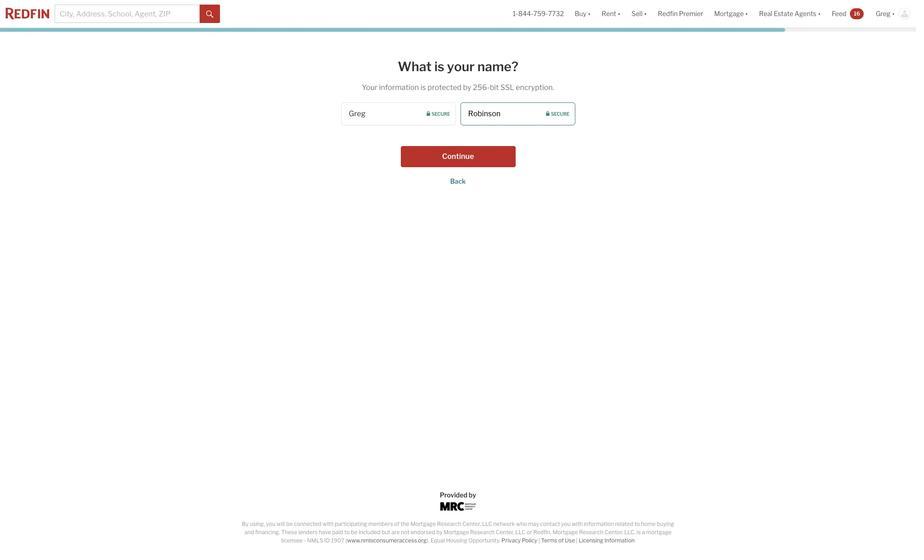 Task type: vqa. For each thing, say whether or not it's contained in the screenshot.
Rent link
no



Task type: describe. For each thing, give the bounding box(es) containing it.
by inside by using, you will be connected with participating members of the mortgage research center, llc network who may contact you with information related to home buying and financing. these lenders have paid to be included but are not endorsed by mortgage research center, llc or redfin. mortgage research center, llc. is a mortgage licensee - nmls id 1907 (
[[437, 529, 443, 536]]

what is your name?
[[398, 59, 519, 74]]

agents
[[795, 10, 817, 18]]

1-844-759-7732
[[513, 10, 564, 18]]

1 | from the left
[[539, 537, 540, 544]]

your
[[362, 83, 378, 92]]

sell ▾
[[632, 10, 647, 18]]

premier
[[679, 10, 704, 18]]

16
[[854, 10, 861, 17]]

llc.
[[625, 529, 636, 536]]

redfin.
[[534, 529, 552, 536]]

who
[[516, 521, 527, 527]]

the
[[401, 521, 410, 527]]

mortgage up endorsed
[[411, 521, 436, 527]]

of for members
[[394, 521, 400, 527]]

buy ▾ button
[[570, 0, 597, 28]]

information
[[605, 537, 635, 544]]

provided
[[440, 491, 468, 499]]

is inside by using, you will be connected with participating members of the mortgage research center, llc network who may contact you with information related to home buying and financing. these lenders have paid to be included but are not endorsed by mortgage research center, llc or redfin. mortgage research center, llc. is a mortgage licensee - nmls id 1907 (
[[637, 529, 641, 536]]

back
[[451, 177, 466, 185]]

rent ▾ button
[[597, 0, 626, 28]]

buy
[[575, 10, 587, 18]]

mortgage research center image
[[440, 502, 476, 511]]

mortgage ▾
[[715, 10, 749, 18]]

network
[[494, 521, 515, 527]]

0 vertical spatial by
[[463, 83, 472, 92]]

opportunity.
[[469, 537, 501, 544]]

greg
[[876, 10, 891, 18]]

buy ▾
[[575, 10, 591, 18]]

are
[[392, 529, 400, 536]]

www.nmlsconsumeraccess.org ). equal housing opportunity. privacy policy | terms of use | licensing information
[[347, 537, 635, 544]]

have
[[319, 529, 331, 536]]

2 | from the left
[[576, 537, 578, 544]]

but
[[382, 529, 390, 536]]

continue button
[[401, 146, 516, 167]]

real
[[760, 10, 773, 18]]

licensing information link
[[579, 537, 635, 544]]

policy
[[522, 537, 538, 544]]

licensee
[[282, 537, 303, 544]]

redfin premier
[[658, 10, 704, 18]]

redfin premier button
[[653, 0, 709, 28]]

or
[[527, 529, 532, 536]]

0 horizontal spatial center,
[[463, 521, 481, 527]]

1-
[[513, 10, 519, 18]]

endorsed
[[411, 529, 435, 536]]

1 horizontal spatial research
[[471, 529, 495, 536]]

▾ for mortgage ▾
[[746, 10, 749, 18]]

your name?
[[447, 59, 519, 74]]

privacy policy link
[[502, 537, 538, 544]]

1 horizontal spatial center,
[[496, 529, 514, 536]]

sell ▾ button
[[632, 0, 647, 28]]

real estate agents ▾
[[760, 10, 821, 18]]

real estate agents ▾ link
[[760, 0, 821, 28]]

buy ▾ button
[[575, 0, 591, 28]]

equal
[[431, 537, 445, 544]]

and
[[245, 529, 254, 536]]

1 vertical spatial is
[[421, 83, 426, 92]]

(
[[346, 537, 347, 544]]

housing
[[446, 537, 468, 544]]

1907
[[331, 537, 345, 544]]

nmls
[[307, 537, 323, 544]]

submit search image
[[206, 10, 214, 18]]

by using, you will be connected with participating members of the mortgage research center, llc network who may contact you with information related to home buying and financing. these lenders have paid to be included but are not endorsed by mortgage research center, llc or redfin. mortgage research center, llc. is a mortgage licensee - nmls id 1907 (
[[242, 521, 675, 544]]

contact
[[541, 521, 560, 527]]

provided by
[[440, 491, 477, 499]]

1 vertical spatial be
[[351, 529, 358, 536]]

1 horizontal spatial is
[[435, 59, 445, 74]]

mortgage
[[647, 529, 672, 536]]

rent ▾ button
[[602, 0, 621, 28]]

feed
[[832, 10, 847, 18]]

mortgage ▾ button
[[715, 0, 749, 28]]

home
[[641, 521, 656, 527]]

what
[[398, 59, 432, 74]]

0 horizontal spatial research
[[437, 521, 462, 527]]

greg ▾
[[876, 10, 895, 18]]

mortgage up the use
[[553, 529, 578, 536]]

participating
[[335, 521, 367, 527]]

information inside by using, you will be connected with participating members of the mortgage research center, llc network who may contact you with information related to home buying and financing. these lenders have paid to be included but are not endorsed by mortgage research center, llc or redfin. mortgage research center, llc. is a mortgage licensee - nmls id 1907 (
[[584, 521, 614, 527]]

▾ for rent ▾
[[618, 10, 621, 18]]



Task type: locate. For each thing, give the bounding box(es) containing it.
1 horizontal spatial information
[[584, 521, 614, 527]]

will
[[277, 521, 285, 527]]

by
[[463, 83, 472, 92], [469, 491, 477, 499], [437, 529, 443, 536]]

2 vertical spatial by
[[437, 529, 443, 536]]

0 vertical spatial llc
[[482, 521, 493, 527]]

be
[[286, 521, 293, 527], [351, 529, 358, 536]]

your information is protected by 256-bit ssl encryption.
[[362, 83, 555, 92]]

2 horizontal spatial is
[[637, 529, 641, 536]]

research up licensing
[[579, 529, 604, 536]]

id
[[324, 537, 330, 544]]

1-844-759-7732 link
[[513, 10, 564, 18]]

0 vertical spatial information
[[379, 83, 419, 92]]

with up the use
[[572, 521, 583, 527]]

0 vertical spatial of
[[394, 521, 400, 527]]

1 horizontal spatial to
[[635, 521, 640, 527]]

▾ right sell
[[644, 10, 647, 18]]

▾ left real
[[746, 10, 749, 18]]

with
[[323, 521, 334, 527], [572, 521, 583, 527]]

ssl encryption.
[[501, 83, 555, 92]]

mortgage inside dropdown button
[[715, 10, 744, 18]]

1 vertical spatial information
[[584, 521, 614, 527]]

1 horizontal spatial be
[[351, 529, 358, 536]]

llc up privacy policy link
[[516, 529, 526, 536]]

is up protected
[[435, 59, 445, 74]]

▾
[[588, 10, 591, 18], [618, 10, 621, 18], [644, 10, 647, 18], [746, 10, 749, 18], [818, 10, 821, 18], [893, 10, 895, 18]]

Last text field
[[461, 102, 575, 125]]

buying
[[657, 521, 675, 527]]

to
[[635, 521, 640, 527], [345, 529, 350, 536]]

| down redfin.
[[539, 537, 540, 544]]

of left the use
[[559, 537, 564, 544]]

www.nmlsconsumeraccess.org link
[[347, 537, 427, 544]]

be down 'participating'
[[351, 529, 358, 536]]

1 vertical spatial of
[[559, 537, 564, 544]]

0 horizontal spatial of
[[394, 521, 400, 527]]

connected
[[294, 521, 322, 527]]

▾ right the agents
[[818, 10, 821, 18]]

2 vertical spatial is
[[637, 529, 641, 536]]

not
[[401, 529, 410, 536]]

research up housing
[[437, 521, 462, 527]]

1 ▾ from the left
[[588, 10, 591, 18]]

-
[[304, 537, 306, 544]]

you right the contact
[[562, 521, 571, 527]]

1 horizontal spatial llc
[[516, 529, 526, 536]]

bit
[[490, 83, 499, 92]]

|
[[539, 537, 540, 544], [576, 537, 578, 544]]

0 horizontal spatial with
[[323, 521, 334, 527]]

rent ▾
[[602, 10, 621, 18]]

included
[[359, 529, 381, 536]]

llc
[[482, 521, 493, 527], [516, 529, 526, 536]]

7732
[[548, 10, 564, 18]]

0 horizontal spatial be
[[286, 521, 293, 527]]

center,
[[463, 521, 481, 527], [496, 529, 514, 536], [605, 529, 623, 536]]

5 ▾ from the left
[[818, 10, 821, 18]]

members
[[369, 521, 393, 527]]

may
[[528, 521, 539, 527]]

you
[[266, 521, 276, 527], [562, 521, 571, 527]]

3 ▾ from the left
[[644, 10, 647, 18]]

1 horizontal spatial |
[[576, 537, 578, 544]]

mortgage left real
[[715, 10, 744, 18]]

be up these
[[286, 521, 293, 527]]

0 horizontal spatial |
[[539, 537, 540, 544]]

by left 256-
[[463, 83, 472, 92]]

of
[[394, 521, 400, 527], [559, 537, 564, 544]]

1 horizontal spatial of
[[559, 537, 564, 544]]

).
[[427, 537, 430, 544]]

is left protected
[[421, 83, 426, 92]]

by up mortgage research center image
[[469, 491, 477, 499]]

research
[[437, 521, 462, 527], [471, 529, 495, 536], [579, 529, 604, 536]]

mortgage up housing
[[444, 529, 469, 536]]

1 horizontal spatial you
[[562, 521, 571, 527]]

0 horizontal spatial you
[[266, 521, 276, 527]]

center, up information
[[605, 529, 623, 536]]

2 ▾ from the left
[[618, 10, 621, 18]]

financing.
[[255, 529, 280, 536]]

0 vertical spatial is
[[435, 59, 445, 74]]

center, down network
[[496, 529, 514, 536]]

▾ right "buy"
[[588, 10, 591, 18]]

llc up opportunity. at right bottom
[[482, 521, 493, 527]]

is left the a
[[637, 529, 641, 536]]

information down the what on the top
[[379, 83, 419, 92]]

real estate agents ▾ button
[[754, 0, 827, 28]]

redfin
[[658, 10, 678, 18]]

1 vertical spatial by
[[469, 491, 477, 499]]

center, up opportunity. at right bottom
[[463, 521, 481, 527]]

759-
[[534, 10, 548, 18]]

related
[[616, 521, 634, 527]]

mortgage ▾ button
[[709, 0, 754, 28]]

paid
[[332, 529, 343, 536]]

6 ▾ from the left
[[893, 10, 895, 18]]

by up the equal
[[437, 529, 443, 536]]

use
[[565, 537, 575, 544]]

mortgage
[[715, 10, 744, 18], [411, 521, 436, 527], [444, 529, 469, 536], [553, 529, 578, 536]]

sell ▾ button
[[626, 0, 653, 28]]

terms
[[541, 537, 558, 544]]

lenders
[[299, 529, 318, 536]]

research up opportunity. at right bottom
[[471, 529, 495, 536]]

information
[[379, 83, 419, 92], [584, 521, 614, 527]]

of left the
[[394, 521, 400, 527]]

1 horizontal spatial with
[[572, 521, 583, 527]]

you up financing.
[[266, 521, 276, 527]]

continue
[[442, 152, 474, 161]]

0 vertical spatial be
[[286, 521, 293, 527]]

▾ right "rent"
[[618, 10, 621, 18]]

1 vertical spatial llc
[[516, 529, 526, 536]]

256-
[[473, 83, 490, 92]]

privacy
[[502, 537, 521, 544]]

2 you from the left
[[562, 521, 571, 527]]

First text field
[[341, 102, 456, 125]]

▾ right greg at top
[[893, 10, 895, 18]]

City, Address, School, Agent, ZIP search field
[[55, 5, 200, 23]]

of for terms
[[559, 537, 564, 544]]

2 with from the left
[[572, 521, 583, 527]]

these
[[281, 529, 297, 536]]

2 horizontal spatial research
[[579, 529, 604, 536]]

4 ▾ from the left
[[746, 10, 749, 18]]

to up (
[[345, 529, 350, 536]]

| right the use
[[576, 537, 578, 544]]

of inside by using, you will be connected with participating members of the mortgage research center, llc network who may contact you with information related to home buying and financing. these lenders have paid to be included but are not endorsed by mortgage research center, llc or redfin. mortgage research center, llc. is a mortgage licensee - nmls id 1907 (
[[394, 521, 400, 527]]

0 vertical spatial to
[[635, 521, 640, 527]]

a
[[642, 529, 645, 536]]

back button
[[451, 177, 466, 185]]

estate
[[774, 10, 794, 18]]

to up llc.
[[635, 521, 640, 527]]

1 vertical spatial to
[[345, 529, 350, 536]]

with up the have
[[323, 521, 334, 527]]

2 horizontal spatial center,
[[605, 529, 623, 536]]

by
[[242, 521, 249, 527]]

844-
[[519, 10, 534, 18]]

www.nmlsconsumeraccess.org
[[347, 537, 427, 544]]

0 horizontal spatial to
[[345, 529, 350, 536]]

▾ for sell ▾
[[644, 10, 647, 18]]

using,
[[250, 521, 265, 527]]

▾ for greg ▾
[[893, 10, 895, 18]]

information up licensing information link at the bottom right of page
[[584, 521, 614, 527]]

0 horizontal spatial information
[[379, 83, 419, 92]]

1 you from the left
[[266, 521, 276, 527]]

sell
[[632, 10, 643, 18]]

▾ for buy ▾
[[588, 10, 591, 18]]

protected
[[428, 83, 462, 92]]

rent
[[602, 10, 617, 18]]

licensing
[[579, 537, 604, 544]]

terms of use link
[[541, 537, 575, 544]]

0 horizontal spatial llc
[[482, 521, 493, 527]]

1 with from the left
[[323, 521, 334, 527]]

0 horizontal spatial is
[[421, 83, 426, 92]]



